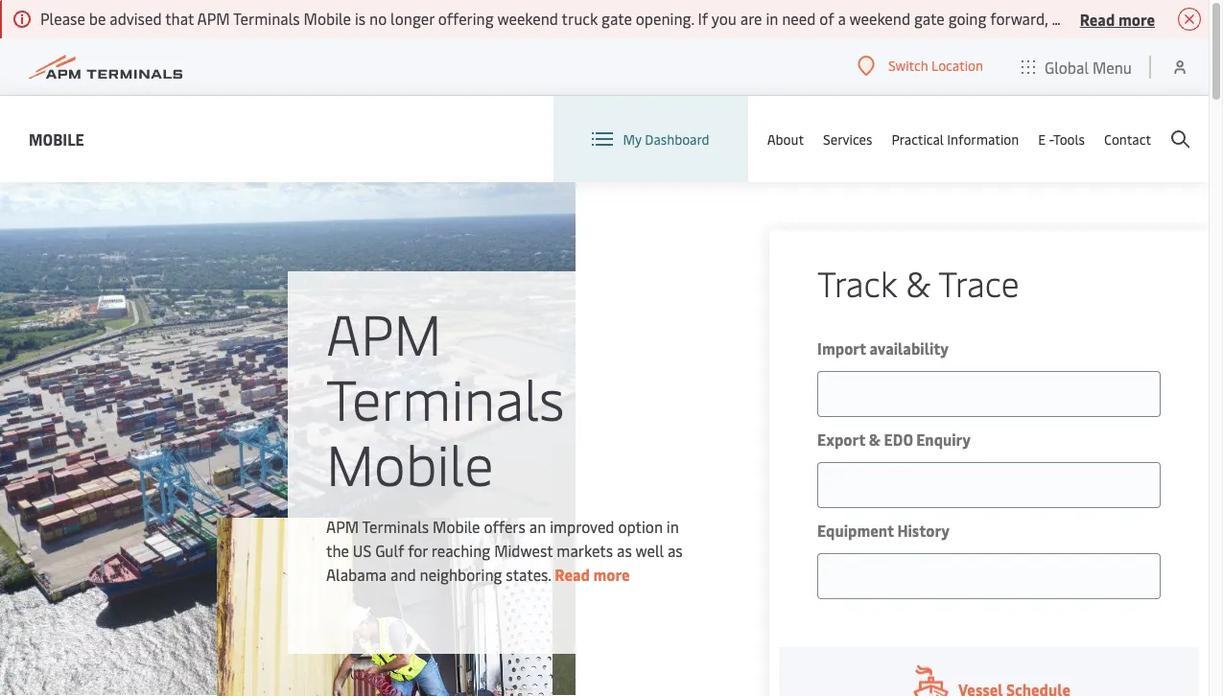 Task type: vqa. For each thing, say whether or not it's contained in the screenshot.
right containers
no



Task type: locate. For each thing, give the bounding box(es) containing it.
mobile link
[[29, 127, 84, 151]]

import
[[817, 338, 866, 359]]

2 as from the left
[[668, 540, 683, 561]]

in right option
[[667, 516, 679, 537]]

& left trace
[[906, 259, 931, 306]]

1 horizontal spatial as
[[668, 540, 683, 561]]

more left close alert "image"
[[1118, 8, 1155, 29]]

0 horizontal spatial more
[[593, 564, 630, 585]]

0 vertical spatial terminals
[[233, 8, 300, 29]]

0 vertical spatial read more
[[1080, 8, 1155, 29]]

0 vertical spatial more
[[1118, 8, 1155, 29]]

2 weekend from the left
[[850, 8, 911, 29]]

practical information
[[892, 130, 1019, 148]]

gate
[[602, 8, 632, 29], [914, 8, 945, 29]]

read more
[[1080, 8, 1155, 29], [555, 564, 630, 585]]

read more down markets
[[555, 564, 630, 585]]

read up global menu
[[1080, 8, 1115, 29]]

terminals for apm terminals mobile
[[326, 360, 565, 436]]

apm
[[197, 8, 230, 29], [326, 295, 442, 370], [326, 516, 359, 537]]

0 horizontal spatial as
[[617, 540, 632, 561]]

2 vertical spatial apm
[[326, 516, 359, 537]]

location
[[931, 57, 983, 75]]

terminals inside apm terminals mobile offers an improved option in the us gulf for reaching midwest markets as well as alabama and neighboring states.
[[362, 516, 429, 537]]

read inside 'button'
[[1080, 8, 1115, 29]]

0 vertical spatial &
[[906, 259, 931, 306]]

1 vertical spatial &
[[869, 429, 881, 450]]

0 horizontal spatial gate
[[602, 8, 632, 29]]

read down markets
[[555, 564, 590, 585]]

global menu
[[1045, 56, 1132, 77]]

are
[[740, 8, 762, 29]]

weekend right a
[[850, 8, 911, 29]]

as right the well
[[668, 540, 683, 561]]

1 vertical spatial read
[[555, 564, 590, 585]]

apm terminals mobile
[[326, 295, 565, 501]]

track
[[817, 259, 897, 306]]

equipment
[[817, 520, 894, 541]]

1 vertical spatial terminals
[[326, 360, 565, 436]]

1 horizontal spatial read
[[1080, 8, 1115, 29]]

that
[[165, 8, 194, 29]]

information
[[947, 130, 1019, 148]]

terminals
[[233, 8, 300, 29], [326, 360, 565, 436], [362, 516, 429, 537]]

truck
[[562, 8, 598, 29]]

about
[[767, 130, 804, 148]]

0 horizontal spatial in
[[667, 516, 679, 537]]

advised
[[110, 8, 162, 29]]

e -tools button
[[1038, 96, 1085, 182]]

& left the edo
[[869, 429, 881, 450]]

0 vertical spatial in
[[766, 8, 778, 29]]

more down markets
[[593, 564, 630, 585]]

global
[[1045, 56, 1089, 77]]

apm inside apm terminals mobile offers an improved option in the us gulf for reaching midwest markets as well as alabama and neighboring states.
[[326, 516, 359, 537]]

1 horizontal spatial &
[[906, 259, 931, 306]]

history
[[897, 520, 950, 541]]

0 vertical spatial read
[[1080, 8, 1115, 29]]

1 horizontal spatial more
[[1118, 8, 1155, 29]]

1 horizontal spatial weekend
[[850, 8, 911, 29]]

offers
[[484, 516, 526, 537]]

reaching
[[432, 540, 490, 561]]

0 horizontal spatial &
[[869, 429, 881, 450]]

my dashboard
[[623, 130, 710, 148]]

availability
[[870, 338, 949, 359]]

need
[[782, 8, 816, 29]]

1 vertical spatial apm
[[326, 295, 442, 370]]

as left the well
[[617, 540, 632, 561]]

improved
[[550, 516, 614, 537]]

e
[[1038, 130, 1046, 148]]

gate right truck
[[602, 8, 632, 29]]

markets
[[557, 540, 613, 561]]

mobile
[[304, 8, 351, 29], [29, 128, 84, 149], [326, 425, 494, 501], [433, 516, 480, 537]]

apm terminals mobile offers an improved option in the us gulf for reaching midwest markets as well as alabama and neighboring states.
[[326, 516, 683, 585]]

you
[[712, 8, 737, 29]]

as
[[617, 540, 632, 561], [668, 540, 683, 561]]

gate left going
[[914, 8, 945, 29]]

in right are
[[766, 8, 778, 29]]

services
[[823, 130, 872, 148]]

1 horizontal spatial read more
[[1080, 8, 1155, 29]]

be
[[89, 8, 106, 29]]

1 vertical spatial more
[[593, 564, 630, 585]]

in
[[766, 8, 778, 29], [667, 516, 679, 537]]

no
[[369, 8, 387, 29]]

weekend left truck
[[497, 8, 558, 29]]

read more up menu
[[1080, 8, 1155, 29]]

1 horizontal spatial gate
[[914, 8, 945, 29]]

import availability
[[817, 338, 949, 359]]

more inside read more 'button'
[[1118, 8, 1155, 29]]

mobile secondary image
[[217, 518, 553, 696]]

in inside apm terminals mobile offers an improved option in the us gulf for reaching midwest markets as well as alabama and neighboring states.
[[667, 516, 679, 537]]

e -tools
[[1038, 130, 1085, 148]]

0 horizontal spatial read
[[555, 564, 590, 585]]

read
[[1080, 8, 1115, 29], [555, 564, 590, 585]]

apm for apm terminals mobile
[[326, 295, 442, 370]]

1 vertical spatial in
[[667, 516, 679, 537]]

alabama
[[326, 564, 387, 585]]

0 horizontal spatial weekend
[[497, 8, 558, 29]]

global menu button
[[1002, 38, 1151, 95]]

my
[[623, 130, 642, 148]]

1 horizontal spatial in
[[766, 8, 778, 29]]

edo
[[884, 429, 913, 450]]

us
[[353, 540, 371, 561]]

2 vertical spatial terminals
[[362, 516, 429, 537]]

1 vertical spatial read more
[[555, 564, 630, 585]]

option
[[618, 516, 663, 537]]

going
[[948, 8, 987, 29]]

neighboring
[[420, 564, 502, 585]]

&
[[906, 259, 931, 306], [869, 429, 881, 450]]

0 horizontal spatial read more
[[555, 564, 630, 585]]

read for read more link
[[555, 564, 590, 585]]

track & trace
[[817, 259, 1019, 306]]

read more button
[[1080, 7, 1155, 31]]

mobile inside apm terminals mobile offers an improved option in the us gulf for reaching midwest markets as well as alabama and neighboring states.
[[433, 516, 480, 537]]

apm inside apm terminals mobile
[[326, 295, 442, 370]]

opening.
[[636, 8, 694, 29]]

read more link
[[555, 564, 630, 585]]

-
[[1049, 130, 1053, 148]]

more
[[1118, 8, 1155, 29], [593, 564, 630, 585]]

weekend
[[497, 8, 558, 29], [850, 8, 911, 29]]

1 as from the left
[[617, 540, 632, 561]]



Task type: describe. For each thing, give the bounding box(es) containing it.
my dashboard button
[[592, 96, 710, 182]]

the
[[326, 540, 349, 561]]

close alert image
[[1178, 8, 1201, 31]]

1 weekend from the left
[[497, 8, 558, 29]]

apm for apm terminals mobile offers an improved option in the us gulf for reaching midwest markets as well as alabama and neighboring states.
[[326, 516, 359, 537]]

1 gate from the left
[[602, 8, 632, 29]]

export
[[817, 429, 865, 450]]

email
[[1100, 8, 1138, 29]]

a
[[838, 8, 846, 29]]

& for trace
[[906, 259, 931, 306]]

contact button
[[1104, 96, 1151, 182]]

xin da yang zhou  docked at apm terminals mobile image
[[0, 182, 576, 696]]

0 vertical spatial apm
[[197, 8, 230, 29]]

is
[[355, 8, 366, 29]]

switch
[[888, 57, 928, 75]]

terminals for apm terminals mobile offers an improved option in the us gulf for reaching midwest markets as well as alabama and neighboring states.
[[362, 516, 429, 537]]

please be advised that apm terminals mobile is no longer offering weekend truck gate opening. if you are in need of a weekend gate going forward, please email
[[40, 8, 1142, 29]]

practical
[[892, 130, 944, 148]]

menu
[[1093, 56, 1132, 77]]

and
[[390, 564, 416, 585]]

if
[[698, 8, 708, 29]]

trace
[[938, 259, 1019, 306]]

gulf
[[375, 540, 404, 561]]

an
[[529, 516, 546, 537]]

tools
[[1053, 130, 1085, 148]]

please
[[1052, 8, 1096, 29]]

read for read more 'button' in the top of the page
[[1080, 8, 1115, 29]]

enquiry
[[916, 429, 971, 450]]

of
[[819, 8, 834, 29]]

2 gate from the left
[[914, 8, 945, 29]]

& for edo
[[869, 429, 881, 450]]

about button
[[767, 96, 804, 182]]

offering
[[438, 8, 494, 29]]

equipment history
[[817, 520, 950, 541]]

more for read more link
[[593, 564, 630, 585]]

contact
[[1104, 130, 1151, 148]]

well
[[636, 540, 664, 561]]

read more for read more 'button' in the top of the page
[[1080, 8, 1155, 29]]

mobile inside apm terminals mobile
[[326, 425, 494, 501]]

more for read more 'button' in the top of the page
[[1118, 8, 1155, 29]]

services button
[[823, 96, 872, 182]]

switch location button
[[858, 55, 983, 77]]

dashboard
[[645, 130, 710, 148]]

states.
[[506, 564, 551, 585]]

please
[[40, 8, 85, 29]]

practical information button
[[892, 96, 1019, 182]]

for
[[408, 540, 428, 561]]

forward,
[[990, 8, 1048, 29]]

export & edo enquiry
[[817, 429, 971, 450]]

midwest
[[494, 540, 553, 561]]

switch location
[[888, 57, 983, 75]]

longer
[[391, 8, 434, 29]]

read more for read more link
[[555, 564, 630, 585]]



